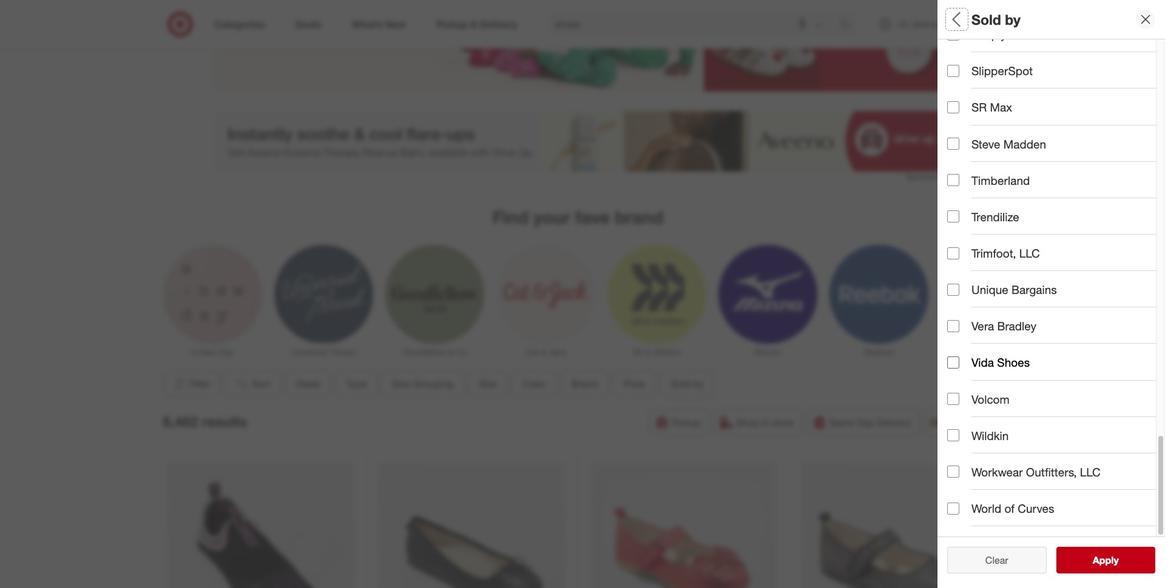 Task type: vqa. For each thing, say whether or not it's contained in the screenshot.
Sign
no



Task type: locate. For each thing, give the bounding box(es) containing it.
1 horizontal spatial size button
[[948, 167, 1166, 209]]

with
[[241, 5, 263, 19]]

color
[[948, 222, 978, 236], [523, 379, 546, 391]]

0 vertical spatial color button
[[948, 209, 1166, 252]]

size button
[[948, 167, 1166, 209], [469, 371, 507, 398]]

1 horizontal spatial color
[[948, 222, 978, 236]]

0 horizontal spatial of
[[1005, 502, 1015, 516]]

sold by button down bradley
[[948, 337, 1166, 379]]

see
[[1081, 555, 1098, 567]]

bargains
[[1012, 283, 1058, 297]]

type down thread
[[346, 379, 366, 391]]

2 & from the left
[[541, 348, 546, 358]]

1 horizontal spatial price button
[[948, 294, 1166, 337]]

0 horizontal spatial brand
[[572, 379, 598, 391]]

all inside all in motion link
[[633, 348, 643, 358]]

0 vertical spatial size grouping
[[948, 137, 1025, 151]]

1 horizontal spatial price
[[948, 307, 976, 321]]

0 horizontal spatial size button
[[469, 371, 507, 398]]

0 horizontal spatial day
[[219, 348, 234, 358]]

by right 2
[[1006, 11, 1021, 28]]

0 vertical spatial color
[[948, 222, 978, 236]]

size
[[948, 137, 971, 151], [948, 179, 971, 193], [392, 379, 410, 391], [479, 379, 497, 391]]

1 horizontal spatial day
[[858, 417, 874, 430]]

size grouping down goodfellow
[[392, 379, 453, 391]]

clear all
[[980, 555, 1015, 567]]

0 horizontal spatial price button
[[613, 371, 656, 398]]

goodfellow & co image
[[385, 246, 484, 345]]

0 vertical spatial sold
[[972, 11, 1002, 28]]

0 vertical spatial results
[[202, 414, 247, 431]]

see results button
[[1057, 548, 1156, 574]]

0 vertical spatial llc
[[1020, 247, 1041, 260]]

toddler girls' melanie dressy ballet flats - cat & jack™ red image
[[590, 463, 777, 589], [590, 463, 777, 589]]

a new day link
[[163, 246, 262, 359]]

1 horizontal spatial deals button
[[948, 39, 1166, 82]]

universal thread image
[[274, 246, 373, 345]]

find
[[493, 207, 529, 228]]

clear inside clear all "button"
[[980, 555, 1003, 567]]

all
[[948, 11, 965, 28], [633, 348, 643, 358]]

0 vertical spatial by
[[1006, 11, 1021, 28]]

type button up madden
[[948, 82, 1166, 124]]

clear
[[980, 555, 1003, 567], [986, 555, 1009, 567]]

1 horizontal spatial brand
[[948, 264, 981, 278]]

size grouping down sr max
[[948, 137, 1025, 151]]

shoes
[[998, 356, 1031, 370]]

Simply Medical checkbox
[[948, 28, 960, 41]]

madden
[[1004, 137, 1047, 151]]

of right out
[[1033, 433, 1043, 447]]

clear inside clear button
[[986, 555, 1009, 567]]

1 vertical spatial sold by
[[948, 350, 988, 363]]

cat & jack image
[[496, 246, 595, 345]]

sold by inside "dialog"
[[972, 11, 1021, 28]]

1 horizontal spatial all
[[948, 11, 965, 28]]

llc right outfitters,
[[1081, 466, 1101, 480]]

1 vertical spatial color button
[[512, 371, 556, 398]]

& left co
[[448, 348, 454, 358]]

fave
[[576, 207, 610, 228]]

price down in
[[623, 379, 645, 391]]

price
[[948, 307, 976, 321], [623, 379, 645, 391]]

all inside all filters "dialog"
[[948, 11, 965, 28]]

day right new
[[219, 348, 234, 358]]

trimfoot,
[[972, 247, 1017, 260]]

2 horizontal spatial by
[[1006, 11, 1021, 28]]

0 horizontal spatial all
[[633, 348, 643, 358]]

1 horizontal spatial by
[[975, 350, 988, 363]]

shop
[[737, 417, 760, 430]]

1 vertical spatial type
[[346, 379, 366, 391]]

pickup
[[672, 417, 701, 430]]

all in motion image
[[607, 246, 706, 345]]

Trimfoot, LLC checkbox
[[948, 247, 960, 260]]

speedo women's surf strider water shoes image
[[168, 463, 355, 589], [168, 463, 355, 589]]

&
[[448, 348, 454, 358], [541, 348, 546, 358]]

0 vertical spatial brand
[[948, 264, 981, 278]]

0 horizontal spatial price
[[623, 379, 645, 391]]

sort button
[[224, 371, 281, 398]]

0 vertical spatial price
[[948, 307, 976, 321]]

1 horizontal spatial type
[[948, 94, 973, 108]]

0 vertical spatial sold by
[[972, 11, 1021, 28]]

thread
[[329, 348, 356, 358]]

0 horizontal spatial results
[[202, 414, 247, 431]]

price button
[[948, 294, 1166, 337], [613, 371, 656, 398]]

1 vertical spatial color
[[523, 379, 546, 391]]

1 vertical spatial by
[[975, 350, 988, 363]]

deals inside all filters "dialog"
[[948, 52, 979, 66]]

0 vertical spatial size grouping button
[[948, 124, 1166, 167]]

0 vertical spatial deals
[[948, 52, 979, 66]]

all.
[[409, 5, 422, 19]]

2
[[983, 13, 986, 20]]

1 vertical spatial of
[[1005, 502, 1015, 516]]

of
[[1033, 433, 1043, 447], [1005, 502, 1015, 516]]

0 vertical spatial deals button
[[948, 39, 1166, 82]]

SR Max checkbox
[[948, 101, 960, 114]]

sold by
[[972, 11, 1021, 28], [948, 350, 988, 363], [671, 379, 704, 391]]

all up simply medical option
[[948, 11, 965, 28]]

2 clear from the left
[[986, 555, 1009, 567]]

1 vertical spatial day
[[858, 417, 874, 430]]

0 vertical spatial brand button
[[948, 252, 1166, 294]]

1 & from the left
[[448, 348, 454, 358]]

Volcom checkbox
[[948, 394, 960, 406]]

deals button
[[948, 39, 1166, 82], [286, 371, 331, 398]]

Wildkin checkbox
[[948, 430, 960, 442]]

0 horizontal spatial &
[[448, 348, 454, 358]]

unique bargains
[[972, 283, 1058, 297]]

llc
[[1020, 247, 1041, 260], [1081, 466, 1101, 480]]

2 link
[[964, 11, 991, 38]]

steve madden
[[972, 137, 1047, 151]]

color down cat on the left
[[523, 379, 546, 391]]

& right cat on the left
[[541, 348, 546, 358]]

0 vertical spatial day
[[219, 348, 234, 358]]

unique
[[972, 283, 1009, 297]]

0 horizontal spatial deals button
[[286, 371, 331, 398]]

1 horizontal spatial size grouping button
[[948, 124, 1166, 167]]

deals down universal in the bottom of the page
[[296, 379, 320, 391]]

0 vertical spatial of
[[1033, 433, 1043, 447]]

1 horizontal spatial grouping
[[974, 137, 1025, 151]]

goodfellow
[[402, 348, 446, 358]]

type
[[948, 94, 973, 108], [346, 379, 366, 391]]

toddler girls' anastasia dressy ballet flats - cat & jack™ image
[[801, 463, 989, 589], [801, 463, 989, 589]]

clear left all
[[980, 555, 1003, 567]]

reebok
[[864, 348, 894, 358]]

size grouping inside all filters "dialog"
[[948, 137, 1025, 151]]

1 vertical spatial size grouping button
[[382, 371, 464, 398]]

sold by dialog
[[938, 0, 1166, 589]]

by right vida shoes checkbox
[[975, 350, 988, 363]]

1 horizontal spatial of
[[1033, 433, 1043, 447]]

vida shoes
[[972, 356, 1031, 370]]

1 horizontal spatial &
[[541, 348, 546, 358]]

1 vertical spatial size grouping
[[392, 379, 453, 391]]

0 horizontal spatial by
[[693, 379, 704, 391]]

World of Curves checkbox
[[948, 503, 960, 515]]

deals down simply medical option
[[948, 52, 979, 66]]

0 vertical spatial grouping
[[974, 137, 1025, 151]]

1 vertical spatial results
[[1101, 555, 1132, 567]]

in
[[762, 417, 770, 430]]

day inside button
[[858, 417, 874, 430]]

0 horizontal spatial deals
[[296, 379, 320, 391]]

sold by button down motion
[[661, 371, 714, 398]]

0 vertical spatial size button
[[948, 167, 1166, 209]]

1 clear from the left
[[980, 555, 1003, 567]]

world of curves
[[972, 502, 1055, 516]]

1 horizontal spatial results
[[1101, 555, 1132, 567]]

size grouping
[[948, 137, 1025, 151], [392, 379, 453, 391]]

1 vertical spatial deals
[[296, 379, 320, 391]]

grouping down "goodfellow & co"
[[413, 379, 453, 391]]

all for all in motion
[[633, 348, 643, 358]]

steve
[[972, 137, 1001, 151]]

type down slipperspot "checkbox"
[[948, 94, 973, 108]]

sold
[[972, 11, 1002, 28], [948, 350, 972, 363], [671, 379, 691, 391]]

girls' diana slip-on ballet flats - cat & jack™ image
[[379, 463, 566, 589], [379, 463, 566, 589]]

Vera Bradley checkbox
[[948, 320, 960, 333]]

sold by button
[[948, 337, 1166, 379], [661, 371, 714, 398]]

0 vertical spatial type button
[[948, 82, 1166, 124]]

0 vertical spatial price button
[[948, 294, 1166, 337]]

1 vertical spatial all
[[633, 348, 643, 358]]

type button down thread
[[335, 371, 377, 398]]

results right 6,462
[[202, 414, 247, 431]]

1 horizontal spatial size grouping
[[948, 137, 1025, 151]]

shop in store button
[[714, 410, 802, 437]]

0 horizontal spatial color button
[[512, 371, 556, 398]]

results inside see results button
[[1101, 555, 1132, 567]]

color up trimfoot, llc option
[[948, 222, 978, 236]]

0 vertical spatial type
[[948, 94, 973, 108]]

all left in
[[633, 348, 643, 358]]

colorful
[[266, 5, 304, 19]]

reebok image
[[830, 246, 929, 345]]

apply button
[[1057, 548, 1156, 574]]

reebok link
[[830, 246, 929, 359]]

same
[[830, 417, 855, 430]]

1 vertical spatial grouping
[[413, 379, 453, 391]]

brand
[[948, 264, 981, 278], [572, 379, 598, 391]]

0 horizontal spatial llc
[[1020, 247, 1041, 260]]

0 horizontal spatial type
[[346, 379, 366, 391]]

0 horizontal spatial brand button
[[561, 371, 608, 398]]

1 vertical spatial price
[[623, 379, 645, 391]]

1 vertical spatial size button
[[469, 371, 507, 398]]

grouping up timberland
[[974, 137, 1025, 151]]

day right same
[[858, 417, 874, 430]]

color button inside all filters "dialog"
[[948, 209, 1166, 252]]

filters
[[968, 11, 1006, 28]]

include out of stock
[[972, 433, 1074, 447]]

price down the unique bargains option
[[948, 307, 976, 321]]

bradley
[[998, 320, 1037, 334]]

1 vertical spatial sold
[[948, 350, 972, 363]]

clear down world
[[986, 555, 1009, 567]]

0 horizontal spatial type button
[[335, 371, 377, 398]]

6,462 results
[[163, 414, 247, 431]]

1 horizontal spatial deals
[[948, 52, 979, 66]]

Unique Bargains checkbox
[[948, 284, 960, 296]]

results right see
[[1101, 555, 1132, 567]]

cat & jack
[[525, 348, 566, 358]]

day
[[219, 348, 234, 358], [858, 417, 874, 430]]

sr
[[972, 100, 987, 114]]

brand button
[[948, 252, 1166, 294], [561, 371, 608, 398]]

type inside all filters "dialog"
[[948, 94, 973, 108]]

vera
[[972, 320, 995, 334]]

asics image
[[941, 246, 1040, 345]]

0 vertical spatial all
[[948, 11, 965, 28]]

1 horizontal spatial color button
[[948, 209, 1166, 252]]

in
[[645, 348, 652, 358]]

trimfoot, llc
[[972, 247, 1041, 260]]

of right world
[[1005, 502, 1015, 516]]

1 horizontal spatial llc
[[1081, 466, 1101, 480]]

llc right trimfoot,
[[1020, 247, 1041, 260]]

by up pickup
[[693, 379, 704, 391]]

vera bradley
[[972, 320, 1037, 334]]

outfitters,
[[1027, 466, 1077, 480]]



Task type: describe. For each thing, give the bounding box(es) containing it.
search
[[834, 19, 864, 31]]

SlipperSpot checkbox
[[948, 65, 960, 77]]

workwear outfitters, llc
[[972, 466, 1101, 480]]

apply
[[1093, 555, 1119, 567]]

shop in store
[[737, 417, 795, 430]]

sold by inside all filters "dialog"
[[948, 350, 988, 363]]

Workwear Outfitters, LLC checkbox
[[948, 467, 960, 479]]

universal thread link
[[274, 246, 373, 359]]

sr max
[[972, 100, 1013, 114]]

advertisement region
[[214, 111, 943, 172]]

all
[[1005, 555, 1015, 567]]

mizuno link
[[719, 246, 818, 359]]

& for cat
[[541, 348, 546, 358]]

1 horizontal spatial sold by button
[[948, 337, 1166, 379]]

brand inside all filters "dialog"
[[948, 264, 981, 278]]

simply medical
[[972, 27, 1051, 41]]

all for all filters
[[948, 11, 965, 28]]

holiday
[[308, 5, 344, 19]]

max
[[991, 100, 1013, 114]]

6,462
[[163, 414, 198, 431]]

curves
[[1018, 502, 1055, 516]]

all filters dialog
[[938, 0, 1166, 589]]

universal
[[292, 348, 327, 358]]

sponsored
[[907, 172, 943, 181]]

Timberland checkbox
[[948, 174, 960, 187]]

sold inside all filters "dialog"
[[948, 350, 972, 363]]

co
[[456, 348, 467, 358]]

search button
[[834, 11, 864, 40]]

goodfellow & co
[[402, 348, 467, 358]]

1 horizontal spatial brand button
[[948, 252, 1166, 294]]

fpo/apo button
[[948, 379, 1166, 422]]

results for 6,462 results
[[202, 414, 247, 431]]

your
[[534, 207, 571, 228]]

out
[[1013, 433, 1030, 447]]

1 vertical spatial deals button
[[286, 371, 331, 398]]

0 horizontal spatial sold by button
[[661, 371, 714, 398]]

shipping button
[[925, 410, 994, 437]]

1 vertical spatial type button
[[335, 371, 377, 398]]

find your fave brand
[[493, 207, 664, 228]]

sort
[[252, 379, 270, 391]]

asics
[[981, 348, 1000, 358]]

slippers
[[348, 5, 388, 19]]

medical
[[1010, 27, 1051, 41]]

of inside all filters "dialog"
[[1033, 433, 1043, 447]]

price inside all filters "dialog"
[[948, 307, 976, 321]]

mizuno image
[[719, 246, 818, 345]]

fpo/apo
[[948, 392, 1000, 406]]

1 vertical spatial llc
[[1081, 466, 1101, 480]]

mizuno
[[754, 348, 782, 358]]

0 horizontal spatial size grouping
[[392, 379, 453, 391]]

1 vertical spatial price button
[[613, 371, 656, 398]]

2 vertical spatial sold by
[[671, 379, 704, 391]]

see results
[[1081, 555, 1132, 567]]

delivery
[[877, 417, 912, 430]]

filter
[[189, 379, 210, 391]]

same day delivery button
[[807, 410, 920, 437]]

same day delivery
[[830, 417, 912, 430]]

workwear
[[972, 466, 1023, 480]]

by inside all filters "dialog"
[[975, 350, 988, 363]]

by inside sold by "dialog"
[[1006, 11, 1021, 28]]

asics link
[[941, 246, 1040, 359]]

Trendilize checkbox
[[948, 211, 960, 223]]

goodfellow & co link
[[385, 246, 484, 359]]

clear for clear
[[986, 555, 1009, 567]]

volcom
[[972, 393, 1010, 407]]

shipping
[[947, 417, 986, 430]]

2 vertical spatial sold
[[671, 379, 691, 391]]

grouping inside all filters "dialog"
[[974, 137, 1025, 151]]

What can we help you find? suggestions appear below search field
[[547, 11, 843, 38]]

a new day
[[191, 348, 234, 358]]

0 horizontal spatial color
[[523, 379, 546, 391]]

2 vertical spatial by
[[693, 379, 704, 391]]

stock
[[1046, 433, 1074, 447]]

results for see results
[[1101, 555, 1132, 567]]

a
[[191, 348, 197, 358]]

cat & jack link
[[496, 246, 595, 359]]

0 horizontal spatial size grouping button
[[382, 371, 464, 398]]

Include out of stock checkbox
[[948, 434, 960, 446]]

clear for clear all
[[980, 555, 1003, 567]]

0 horizontal spatial grouping
[[413, 379, 453, 391]]

world
[[972, 502, 1002, 516]]

1 vertical spatial brand button
[[561, 371, 608, 398]]

trendilize
[[972, 210, 1020, 224]]

all in motion link
[[607, 246, 706, 359]]

motion
[[654, 348, 681, 358]]

universal thread
[[292, 348, 356, 358]]

include
[[972, 433, 1010, 447]]

clear all button
[[948, 548, 1047, 574]]

brand
[[615, 207, 664, 228]]

Steve Madden checkbox
[[948, 138, 960, 150]]

all in motion
[[633, 348, 681, 358]]

Vida Shoes checkbox
[[948, 357, 960, 369]]

color inside all filters "dialog"
[[948, 222, 978, 236]]

filter button
[[163, 371, 220, 398]]

sold inside "dialog"
[[972, 11, 1002, 28]]

all filters
[[948, 11, 1006, 28]]

& for goodfellow
[[448, 348, 454, 358]]

pickup button
[[650, 410, 709, 437]]

vida
[[972, 356, 995, 370]]

jack
[[549, 348, 566, 358]]

timberland
[[972, 173, 1031, 187]]

1 horizontal spatial type button
[[948, 82, 1166, 124]]

of inside sold by "dialog"
[[1005, 502, 1015, 516]]

clear button
[[948, 548, 1047, 574]]

1 vertical spatial brand
[[572, 379, 598, 391]]

for
[[392, 5, 405, 19]]

slipperspot
[[972, 64, 1033, 78]]

wildkin
[[972, 429, 1009, 443]]

store
[[773, 417, 795, 430]]

cat
[[525, 348, 539, 358]]

a new day image
[[163, 246, 262, 345]]

simply
[[972, 27, 1007, 41]]



